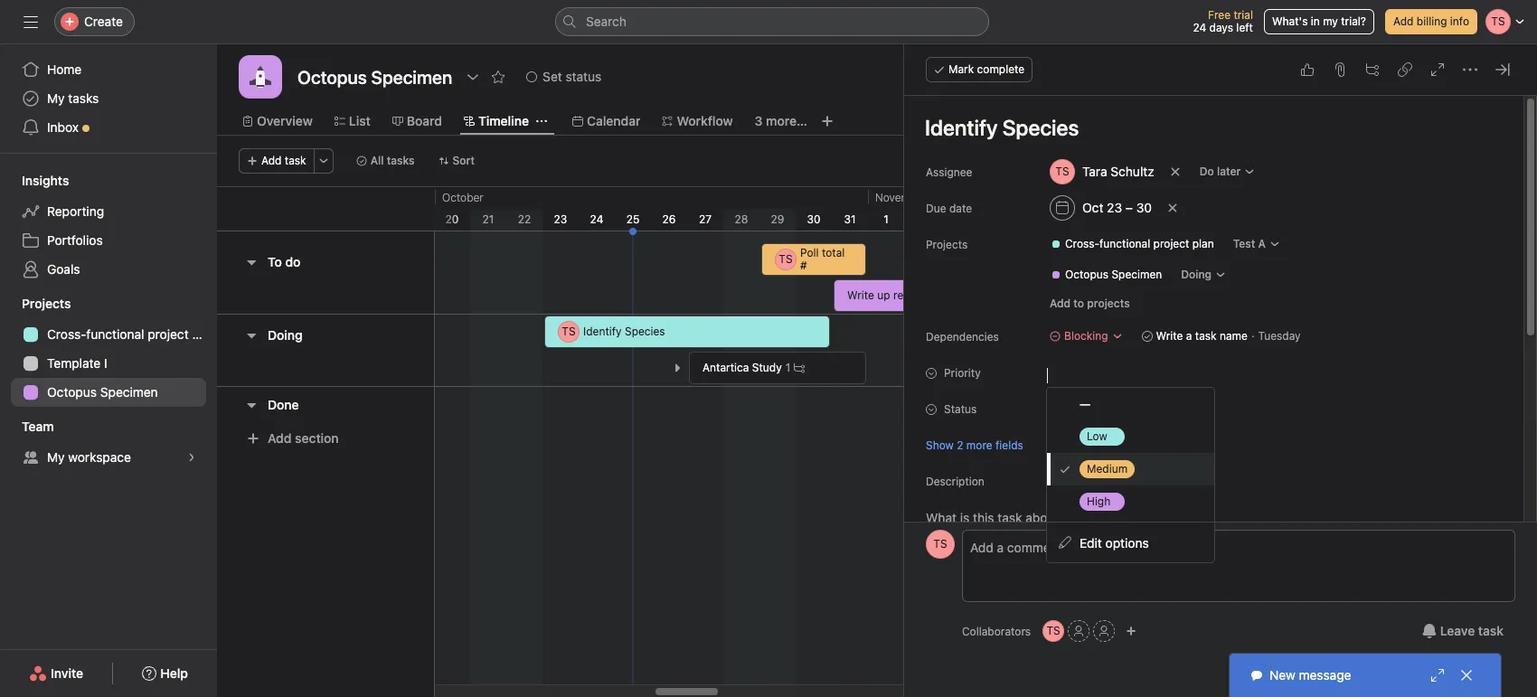 Task type: vqa. For each thing, say whether or not it's contained in the screenshot.
leftCount 'image'
yes



Task type: describe. For each thing, give the bounding box(es) containing it.
Task Name text field
[[914, 107, 1502, 148]]

study
[[752, 361, 782, 374]]

left
[[1237, 21, 1254, 34]]

3 more…
[[755, 113, 808, 128]]

antartica study
[[703, 361, 782, 374]]

identify
[[583, 325, 622, 338]]

reporting link
[[11, 197, 206, 226]]

a
[[1259, 237, 1266, 251]]

more
[[967, 438, 993, 452]]

add tab image
[[820, 114, 835, 128]]

1 vertical spatial doing
[[268, 327, 303, 343]]

search list box
[[555, 7, 989, 36]]

ts left "identify"
[[562, 325, 576, 338]]

1 vertical spatial plan
[[192, 327, 217, 342]]

task for leave task
[[1479, 623, 1504, 639]]

projects inside dropdown button
[[22, 296, 71, 311]]

blocking button
[[1042, 324, 1131, 349]]

goals
[[47, 261, 80, 277]]

collapse task list for the section done image
[[244, 398, 259, 412]]

invite button
[[17, 658, 95, 690]]

my for my workspace
[[47, 450, 65, 465]]

tara schultz button
[[1042, 156, 1163, 188]]

mark complete
[[949, 62, 1025, 76]]

collaborators
[[962, 625, 1031, 638]]

set status button
[[518, 64, 610, 90]]

close details image
[[1496, 62, 1510, 77]]

tasks for my tasks
[[68, 90, 99, 106]]

done button
[[268, 388, 299, 421]]

tasks for all tasks
[[387, 154, 415, 167]]

projects inside identify species dialog
[[926, 238, 968, 251]]

invite
[[51, 666, 83, 681]]

1 horizontal spatial ts button
[[1043, 620, 1065, 642]]

help button
[[130, 658, 200, 690]]

show 2 more fields button
[[926, 436, 1024, 454]]

what's
[[1273, 14, 1308, 28]]

search button
[[555, 7, 989, 36]]

see details, my workspace image
[[186, 452, 197, 463]]

all
[[371, 154, 384, 167]]

mark complete button
[[926, 57, 1033, 82]]

list
[[349, 113, 371, 128]]

overview
[[257, 113, 313, 128]]

calendar link
[[572, 111, 641, 131]]

#
[[800, 259, 807, 272]]

clear due date image
[[1168, 203, 1179, 213]]

home
[[47, 62, 82, 77]]

functional inside main content
[[1100, 237, 1151, 251]]

24 inside free trial 24 days left
[[1193, 21, 1207, 34]]

0 horizontal spatial 23
[[554, 213, 567, 226]]

do
[[285, 254, 301, 270]]

billing
[[1417, 14, 1448, 28]]

fields
[[996, 438, 1024, 452]]

octopus specimen inside identify species dialog
[[1065, 268, 1162, 281]]

done
[[268, 397, 299, 412]]

25
[[626, 213, 640, 226]]

inbox
[[47, 119, 79, 135]]

insights element
[[0, 165, 217, 288]]

doing button
[[268, 319, 303, 352]]

add for add billing info
[[1394, 14, 1414, 28]]

what's in my trial? button
[[1264, 9, 1375, 34]]

copy task link image
[[1398, 62, 1413, 77]]

22
[[518, 213, 531, 226]]

20
[[446, 213, 459, 226]]

leave
[[1441, 623, 1475, 639]]

what's in my trial?
[[1273, 14, 1367, 28]]

timeline
[[478, 113, 529, 128]]

my for my tasks
[[47, 90, 65, 106]]

to do
[[268, 254, 301, 270]]

21
[[483, 213, 494, 226]]

remove assignee image
[[1170, 166, 1181, 177]]

30 inside main content
[[1137, 200, 1152, 215]]

projects element inside main content
[[1022, 228, 1522, 291]]

add to projects
[[1050, 297, 1130, 310]]

test a
[[1233, 237, 1266, 251]]

template
[[47, 355, 101, 371]]

show options image
[[466, 70, 480, 84]]

1 vertical spatial functional
[[86, 327, 144, 342]]

0 horizontal spatial 30
[[807, 213, 821, 226]]

–
[[1126, 200, 1133, 215]]

project inside main content
[[1154, 237, 1190, 251]]

cross- inside identify species dialog
[[1065, 237, 1100, 251]]

1 inside november 1
[[884, 213, 889, 226]]

global element
[[0, 44, 217, 153]]

octopus specimen link inside main content
[[1044, 266, 1170, 284]]

overview link
[[242, 111, 313, 131]]

collapse task list for the section doing image
[[244, 328, 259, 343]]

add section button
[[239, 422, 346, 455]]

full screen image
[[1431, 62, 1445, 77]]

add for add to projects
[[1050, 297, 1071, 310]]

add billing info button
[[1386, 9, 1478, 34]]

more actions image
[[318, 156, 329, 166]]

3
[[755, 113, 763, 128]]

octopus inside identify species dialog
[[1065, 268, 1109, 281]]

template i link
[[11, 349, 206, 378]]

ts left '#'
[[779, 252, 793, 266]]

projects button
[[0, 295, 71, 313]]

29
[[771, 213, 785, 226]]

my tasks
[[47, 90, 99, 106]]

mark
[[949, 62, 974, 76]]

show 2 more fields
[[926, 438, 1024, 452]]

plan inside main content
[[1193, 237, 1214, 251]]

main content inside identify species dialog
[[906, 96, 1522, 697]]

0 horizontal spatial cross-functional project plan
[[47, 327, 217, 342]]

tara schultz
[[1083, 164, 1155, 179]]

trial?
[[1342, 14, 1367, 28]]

dependencies
[[926, 330, 999, 344]]

october
[[442, 191, 484, 204]]

status
[[944, 402, 977, 416]]

collapse task list for the section to do image
[[244, 255, 259, 270]]

priority
[[944, 366, 981, 380]]

add or remove collaborators image
[[1126, 626, 1137, 637]]

up
[[878, 289, 891, 302]]

assignee
[[926, 166, 973, 179]]

timeline link
[[464, 111, 529, 131]]

sort button
[[430, 148, 483, 174]]

complete
[[977, 62, 1025, 76]]

1 vertical spatial octopus specimen link
[[11, 378, 206, 407]]

to
[[268, 254, 282, 270]]

projects element containing projects
[[0, 288, 217, 411]]

reporting
[[47, 204, 104, 219]]

more…
[[766, 113, 808, 128]]

28
[[735, 213, 748, 226]]

write a task name
[[1156, 329, 1248, 343]]

calendar
[[587, 113, 641, 128]]

do
[[1200, 165, 1214, 178]]

31
[[844, 213, 856, 226]]

blocking
[[1065, 329, 1108, 343]]

portfolios
[[47, 232, 103, 248]]

add task
[[261, 154, 306, 167]]



Task type: locate. For each thing, give the bounding box(es) containing it.
0 horizontal spatial 24
[[590, 213, 604, 226]]

cross-functional project plan link up i
[[11, 320, 217, 349]]

doing up write a task name
[[1181, 268, 1212, 281]]

2 my from the top
[[47, 450, 65, 465]]

0 horizontal spatial octopus specimen
[[47, 384, 158, 400]]

team button
[[0, 418, 54, 436]]

23 inside main content
[[1107, 200, 1123, 215]]

2 vertical spatial task
[[1479, 623, 1504, 639]]

0 vertical spatial ts button
[[926, 530, 955, 559]]

30
[[1137, 200, 1152, 215], [807, 213, 821, 226]]

1 vertical spatial ts button
[[1043, 620, 1065, 642]]

0 horizontal spatial cross-
[[47, 327, 86, 342]]

add left to
[[1050, 297, 1071, 310]]

0 vertical spatial task
[[285, 154, 306, 167]]

1 horizontal spatial cross-
[[1065, 237, 1100, 251]]

create
[[84, 14, 123, 29]]

specimen up projects
[[1112, 268, 1162, 281]]

octopus
[[1065, 268, 1109, 281], [47, 384, 97, 400]]

task inside button
[[1479, 623, 1504, 639]]

tara
[[1083, 164, 1108, 179]]

1 horizontal spatial cross-functional project plan
[[1065, 237, 1214, 251]]

0 horizontal spatial tasks
[[68, 90, 99, 106]]

cross-functional project plan down –
[[1065, 237, 1214, 251]]

workflow
[[677, 113, 733, 128]]

projects down goals
[[22, 296, 71, 311]]

0 horizontal spatial project
[[148, 327, 189, 342]]

poll total #
[[800, 246, 845, 272]]

ts button right collaborators
[[1043, 620, 1065, 642]]

add inside add billing info button
[[1394, 14, 1414, 28]]

write for write up report
[[847, 289, 875, 302]]

leave task button
[[1411, 615, 1516, 648]]

1 horizontal spatial specimen
[[1112, 268, 1162, 281]]

1 horizontal spatial project
[[1154, 237, 1190, 251]]

0 horizontal spatial doing
[[268, 327, 303, 343]]

0 vertical spatial tasks
[[68, 90, 99, 106]]

0 vertical spatial specimen
[[1112, 268, 1162, 281]]

1 vertical spatial project
[[148, 327, 189, 342]]

specimen inside main content
[[1112, 268, 1162, 281]]

1 horizontal spatial functional
[[1100, 237, 1151, 251]]

3 more… button
[[755, 111, 808, 131]]

1 horizontal spatial write
[[1156, 329, 1183, 343]]

add left billing
[[1394, 14, 1414, 28]]

26
[[663, 213, 676, 226]]

to
[[1074, 297, 1085, 310]]

1 horizontal spatial octopus specimen link
[[1044, 266, 1170, 284]]

23
[[1107, 200, 1123, 215], [554, 213, 567, 226]]

0 vertical spatial projects
[[926, 238, 968, 251]]

specimen down "template i" link
[[100, 384, 158, 400]]

doing button
[[1173, 262, 1235, 288]]

new message
[[1270, 667, 1352, 683]]

my
[[47, 90, 65, 106], [47, 450, 65, 465]]

0 horizontal spatial projects element
[[0, 288, 217, 411]]

leftcount image
[[794, 363, 805, 374]]

1 vertical spatial task
[[1196, 329, 1217, 343]]

set
[[543, 69, 562, 84]]

1 horizontal spatial tasks
[[387, 154, 415, 167]]

0 horizontal spatial 1
[[786, 361, 791, 374]]

workspace
[[68, 450, 131, 465]]

trial
[[1234, 8, 1254, 22]]

home link
[[11, 55, 206, 84]]

24 left the 25
[[590, 213, 604, 226]]

oct
[[1083, 200, 1104, 215]]

all tasks
[[371, 154, 415, 167]]

24 left days
[[1193, 21, 1207, 34]]

november
[[876, 191, 928, 204]]

my
[[1323, 14, 1338, 28]]

write for write a task name
[[1156, 329, 1183, 343]]

1 vertical spatial octopus
[[47, 384, 97, 400]]

24
[[1193, 21, 1207, 34], [590, 213, 604, 226]]

0 vertical spatial my
[[47, 90, 65, 106]]

1 vertical spatial write
[[1156, 329, 1183, 343]]

close image
[[1460, 668, 1474, 683]]

cross-functional project plan inside main content
[[1065, 237, 1214, 251]]

add for add task
[[261, 154, 282, 167]]

octopus up "add to projects"
[[1065, 268, 1109, 281]]

0 vertical spatial octopus specimen
[[1065, 268, 1162, 281]]

0 horizontal spatial write
[[847, 289, 875, 302]]

ts
[[779, 252, 793, 266], [562, 325, 576, 338], [934, 537, 948, 551], [1047, 624, 1061, 638]]

add inside the add section button
[[268, 431, 292, 446]]

0 horizontal spatial octopus
[[47, 384, 97, 400]]

a
[[1186, 329, 1192, 343]]

due
[[926, 202, 947, 215]]

0 horizontal spatial cross-functional project plan link
[[11, 320, 217, 349]]

0 vertical spatial 1
[[884, 213, 889, 226]]

1 vertical spatial tasks
[[387, 154, 415, 167]]

doing inside popup button
[[1181, 268, 1212, 281]]

0 horizontal spatial projects
[[22, 296, 71, 311]]

0 vertical spatial plan
[[1193, 237, 1214, 251]]

1 horizontal spatial octopus
[[1065, 268, 1109, 281]]

task inside main content
[[1196, 329, 1217, 343]]

insights button
[[0, 172, 69, 190]]

write left up
[[847, 289, 875, 302]]

species
[[625, 325, 665, 338]]

plan up doing popup button
[[1193, 237, 1214, 251]]

board link
[[392, 111, 442, 131]]

tasks down home
[[68, 90, 99, 106]]

write
[[847, 289, 875, 302], [1156, 329, 1183, 343]]

in
[[1311, 14, 1320, 28]]

1 vertical spatial cross-
[[47, 327, 86, 342]]

ts button down 'description'
[[926, 530, 955, 559]]

1 horizontal spatial doing
[[1181, 268, 1212, 281]]

2 horizontal spatial task
[[1479, 623, 1504, 639]]

my inside global element
[[47, 90, 65, 106]]

projects down the due date
[[926, 238, 968, 251]]

0 vertical spatial cross-functional project plan link
[[1044, 235, 1222, 253]]

0 vertical spatial cross-
[[1065, 237, 1100, 251]]

oct 23 – 30
[[1083, 200, 1152, 215]]

hide sidebar image
[[24, 14, 38, 29]]

ts right collaborators
[[1047, 624, 1061, 638]]

0 horizontal spatial plan
[[192, 327, 217, 342]]

0 vertical spatial write
[[847, 289, 875, 302]]

1 vertical spatial 1
[[786, 361, 791, 374]]

0 horizontal spatial task
[[285, 154, 306, 167]]

write inside identify species dialog
[[1156, 329, 1183, 343]]

ts down 'description'
[[934, 537, 948, 551]]

1 my from the top
[[47, 90, 65, 106]]

description
[[926, 475, 985, 488]]

tasks
[[68, 90, 99, 106], [387, 154, 415, 167]]

main content containing tara schultz
[[906, 96, 1522, 697]]

1 vertical spatial octopus specimen
[[47, 384, 158, 400]]

board
[[407, 113, 442, 128]]

0 likes. click to like this task image
[[1301, 62, 1315, 77]]

project down clear due date icon
[[1154, 237, 1190, 251]]

my tasks link
[[11, 84, 206, 113]]

days
[[1210, 21, 1234, 34]]

cross-functional project plan up "template i" link
[[47, 327, 217, 342]]

0 vertical spatial 24
[[1193, 21, 1207, 34]]

doing right the collapse task list for the section doing image
[[268, 327, 303, 343]]

do later button
[[1192, 159, 1264, 185]]

help
[[160, 666, 188, 681]]

task inside button
[[285, 154, 306, 167]]

1 horizontal spatial cross-functional project plan link
[[1044, 235, 1222, 253]]

1 down november
[[884, 213, 889, 226]]

1 horizontal spatial 1
[[884, 213, 889, 226]]

0 horizontal spatial functional
[[86, 327, 144, 342]]

main content
[[906, 96, 1522, 697]]

expand new message image
[[1431, 668, 1445, 683]]

inbox link
[[11, 113, 206, 142]]

octopus specimen link up projects
[[1044, 266, 1170, 284]]

octopus specimen
[[1065, 268, 1162, 281], [47, 384, 158, 400]]

cross-functional project plan link down –
[[1044, 235, 1222, 253]]

cross-
[[1065, 237, 1100, 251], [47, 327, 86, 342]]

schultz
[[1111, 164, 1155, 179]]

attachments: add a file to this task, identify species image
[[1333, 62, 1348, 77]]

goals link
[[11, 255, 206, 284]]

create button
[[54, 7, 135, 36]]

30 right –
[[1137, 200, 1152, 215]]

1 horizontal spatial 23
[[1107, 200, 1123, 215]]

show subtasks for task antartica study image
[[672, 363, 683, 374]]

more actions for this task image
[[1463, 62, 1478, 77]]

test
[[1233, 237, 1256, 251]]

task for add task
[[285, 154, 306, 167]]

add down done button at left bottom
[[268, 431, 292, 446]]

1 horizontal spatial projects element
[[1022, 228, 1522, 291]]

1 horizontal spatial 30
[[1137, 200, 1152, 215]]

cross-functional project plan link inside identify species dialog
[[1044, 235, 1222, 253]]

info
[[1451, 14, 1470, 28]]

0 vertical spatial functional
[[1100, 237, 1151, 251]]

task right a
[[1196, 329, 1217, 343]]

octopus down template
[[47, 384, 97, 400]]

1 horizontal spatial projects
[[926, 238, 968, 251]]

cross-functional project plan
[[1065, 237, 1214, 251], [47, 327, 217, 342]]

my workspace
[[47, 450, 131, 465]]

identify species dialog
[[904, 44, 1538, 697]]

my up inbox
[[47, 90, 65, 106]]

1 horizontal spatial plan
[[1193, 237, 1214, 251]]

0 vertical spatial doing
[[1181, 268, 1212, 281]]

tuesday
[[1259, 329, 1301, 343]]

template i
[[47, 355, 107, 371]]

insights
[[22, 173, 69, 188]]

1 vertical spatial projects
[[22, 296, 71, 311]]

ts button
[[926, 530, 955, 559], [1043, 620, 1065, 642]]

30 up poll
[[807, 213, 821, 226]]

1 horizontal spatial task
[[1196, 329, 1217, 343]]

poll
[[800, 246, 819, 260]]

0 vertical spatial project
[[1154, 237, 1190, 251]]

None text field
[[1047, 364, 1061, 386]]

0 vertical spatial cross-functional project plan
[[1065, 237, 1214, 251]]

1 vertical spatial cross-functional project plan link
[[11, 320, 217, 349]]

octopus specimen link down i
[[11, 378, 206, 407]]

1 left leftcount 'icon'
[[786, 361, 791, 374]]

project
[[1154, 237, 1190, 251], [148, 327, 189, 342]]

rocket image
[[250, 66, 271, 88]]

report
[[894, 289, 925, 302]]

project up "template i" link
[[148, 327, 189, 342]]

0 horizontal spatial specimen
[[100, 384, 158, 400]]

task right leave
[[1479, 623, 1504, 639]]

functional up "template i" link
[[86, 327, 144, 342]]

tab actions image
[[536, 116, 547, 127]]

set status
[[543, 69, 602, 84]]

None text field
[[293, 61, 457, 93]]

functional down –
[[1100, 237, 1151, 251]]

tasks right all
[[387, 154, 415, 167]]

projects element containing cross-functional project plan
[[1022, 228, 1522, 291]]

octopus specimen down i
[[47, 384, 158, 400]]

octopus specimen up projects
[[1065, 268, 1162, 281]]

1 vertical spatial specimen
[[100, 384, 158, 400]]

workflow link
[[662, 111, 733, 131]]

task left more actions 'image'
[[285, 154, 306, 167]]

0 horizontal spatial ts button
[[926, 530, 955, 559]]

add for add section
[[268, 431, 292, 446]]

1 vertical spatial cross-functional project plan
[[47, 327, 217, 342]]

leave task
[[1441, 623, 1504, 639]]

cross- down oct in the top right of the page
[[1065, 237, 1100, 251]]

add inside 'add task' button
[[261, 154, 282, 167]]

plan left the collapse task list for the section doing image
[[192, 327, 217, 342]]

name
[[1220, 329, 1248, 343]]

1 vertical spatial 24
[[590, 213, 604, 226]]

tasks inside my tasks link
[[68, 90, 99, 106]]

add down overview link
[[261, 154, 282, 167]]

0 vertical spatial octopus specimen link
[[1044, 266, 1170, 284]]

add task button
[[239, 148, 314, 174]]

my down team
[[47, 450, 65, 465]]

write left a
[[1156, 329, 1183, 343]]

add to starred image
[[491, 70, 506, 84]]

doing
[[1181, 268, 1212, 281], [268, 327, 303, 343]]

23 left –
[[1107, 200, 1123, 215]]

projects element
[[1022, 228, 1522, 291], [0, 288, 217, 411]]

november 1
[[876, 191, 928, 226]]

my inside teams 'element'
[[47, 450, 65, 465]]

cross- up template
[[47, 327, 86, 342]]

add subtask image
[[1366, 62, 1380, 77]]

1 vertical spatial my
[[47, 450, 65, 465]]

teams element
[[0, 411, 217, 476]]

add inside the add to projects button
[[1050, 297, 1071, 310]]

23 right 22 in the top left of the page
[[554, 213, 567, 226]]

write up report
[[847, 289, 925, 302]]

1 horizontal spatial 24
[[1193, 21, 1207, 34]]

projects
[[1087, 297, 1130, 310]]

do later
[[1200, 165, 1241, 178]]

1 horizontal spatial octopus specimen
[[1065, 268, 1162, 281]]

tasks inside 'all tasks' dropdown button
[[387, 154, 415, 167]]

0 vertical spatial octopus
[[1065, 268, 1109, 281]]

0 horizontal spatial octopus specimen link
[[11, 378, 206, 407]]



